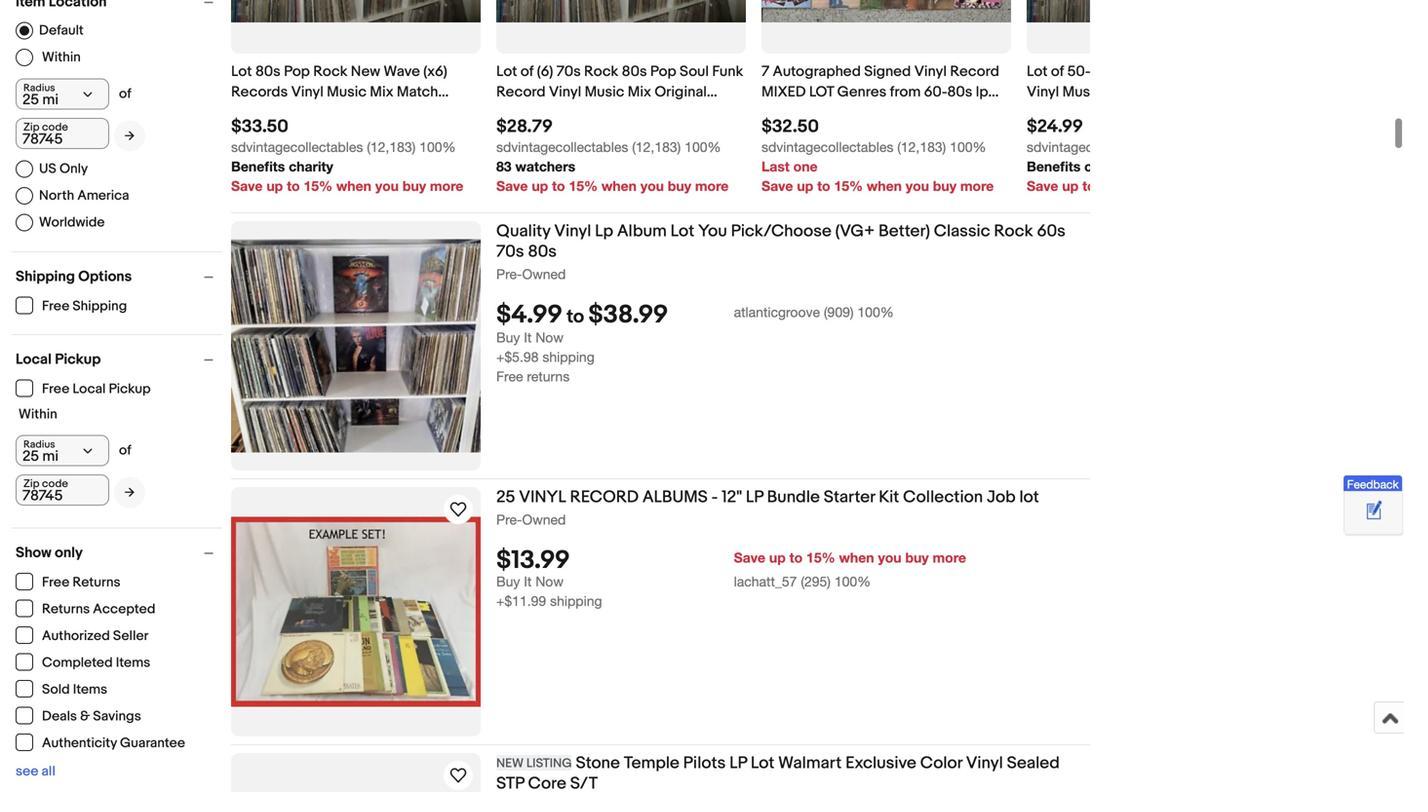 Task type: vqa. For each thing, say whether or not it's contained in the screenshot.
COLLECTION
yes



Task type: locate. For each thing, give the bounding box(es) containing it.
benefits down $24.99 on the right of the page
[[1027, 158, 1081, 175]]

1 vertical spatial returns
[[42, 602, 90, 618]]

save up lachatt_57
[[734, 550, 766, 566]]

0 vertical spatial shipping
[[16, 268, 75, 286]]

1 vertical spatial new
[[496, 757, 524, 772]]

100% up classic
[[950, 139, 987, 155]]

to inside "lot of (6) 70s rock 80s pop soul funk record vinyl music mix original albums vg $28.79 sdvintagecollectables (12,183) 100% 83 watchers save up to 15% when you buy more"
[[552, 178, 565, 194]]

pilots
[[683, 754, 726, 774]]

returns accepted link
[[16, 600, 156, 618]]

buy inside the atlanticgroove (909) 100% buy it now +$5.98 shipping free returns
[[496, 330, 520, 346]]

0 vertical spatial 60s
[[1091, 63, 1116, 80]]

genres
[[837, 83, 887, 101]]

albums
[[287, 104, 338, 121], [496, 104, 547, 121]]

1 vertical spatial 70s
[[496, 242, 524, 262]]

more inside save up to 15% when you buy more buy it now
[[933, 550, 967, 566]]

free down +$5.98
[[496, 369, 523, 385]]

watch stone temple pilots lp lot walmart exclusive color vinyl sealed stp core s/t image
[[447, 765, 470, 788]]

25 vinyl record albums - 12" lp bundle starter kit collection job lot heading
[[496, 488, 1039, 508]]

60s left oldies
[[1091, 63, 1116, 80]]

15% down vg++
[[1100, 178, 1129, 194]]

2 horizontal spatial mix
[[1106, 83, 1129, 101]]

north
[[39, 188, 74, 204]]

0 vertical spatial now
[[536, 330, 564, 346]]

(x6)
[[423, 63, 447, 80]]

deals & savings link
[[16, 708, 142, 726]]

0 vertical spatial new
[[351, 63, 380, 80]]

2 albums from the left
[[496, 104, 547, 121]]

1 vertical spatial records
[[231, 83, 288, 101]]

albums
[[643, 488, 708, 508]]

15% up (vg+
[[834, 178, 863, 194]]

up down watchers
[[532, 178, 548, 194]]

0 vertical spatial buy
[[496, 330, 520, 346]]

us
[[39, 161, 56, 177]]

15% down watchers
[[569, 178, 598, 194]]

pickup
[[55, 351, 101, 369], [109, 381, 151, 398]]

(12,183) down lot of (6) 70s rock 80s pop soul funk record vinyl music mix original albums vg "link"
[[632, 139, 681, 155]]

2 pre- from the top
[[496, 512, 522, 528]]

2 buy from the top
[[496, 574, 520, 590]]

when down 'nm'
[[336, 178, 372, 194]]

lot inside stone temple pilots lp lot walmart exclusive color vinyl sealed stp core s/t
[[751, 754, 775, 774]]

now inside save up to 15% when you buy more buy it now
[[536, 574, 564, 590]]

to inside $4.99 to $38.99
[[567, 306, 584, 329]]

sold items
[[42, 682, 107, 699]]

1 horizontal spatial pickup
[[109, 381, 151, 398]]

15% up (295)
[[807, 550, 836, 566]]

100%
[[420, 139, 456, 155], [685, 139, 721, 155], [950, 139, 987, 155], [1215, 139, 1252, 155], [858, 304, 894, 321], [835, 574, 871, 590]]

0 vertical spatial records
[[1186, 63, 1243, 80]]

1 owned from the top
[[522, 266, 566, 282]]

music for $24.99
[[1063, 83, 1103, 101]]

up inside save up to 15% when you buy more buy it now
[[769, 550, 786, 566]]

100% down group
[[1215, 139, 1252, 155]]

1 horizontal spatial rock
[[584, 63, 619, 80]]

shipping inside the atlanticgroove (909) 100% buy it now +$5.98 shipping free returns
[[543, 349, 595, 365]]

1 vertical spatial owned
[[522, 512, 566, 528]]

1 vertical spatial original
[[231, 104, 283, 121]]

when up better)
[[867, 178, 902, 194]]

music inside "lot of (6) 70s rock 80s pop soul funk record vinyl music mix original albums vg $28.79 sdvintagecollectables (12,183) 100% 83 watchers save up to 15% when you buy more"
[[585, 83, 625, 101]]

0 vertical spatial lp
[[746, 488, 763, 508]]

(12,183)
[[367, 139, 416, 155], [632, 139, 681, 155], [898, 139, 946, 155], [1163, 139, 1212, 155]]

shipping up returns
[[543, 349, 595, 365]]

when inside lot 80s pop rock new wave (x6) records vinyl music mix match original albums nm $33.50 sdvintagecollectables (12,183) 100% benefits charity save up to 15% when you buy more
[[336, 178, 372, 194]]

60s
[[1091, 63, 1116, 80], [1037, 221, 1066, 242]]

7 autographed signed vinyl record mixed lot genres from 60-80s lp original album image
[[762, 0, 1011, 22]]

2 owned from the top
[[522, 512, 566, 528]]

albums inside lot 80s pop rock new wave (x6) records vinyl music mix match original albums nm $33.50 sdvintagecollectables (12,183) 100% benefits charity save up to 15% when you buy more
[[287, 104, 338, 121]]

feedback
[[1347, 478, 1399, 491]]

records inside lot of 50-60s oldies (6) records lp vinyl music mix vocal group pop vinyl vg++ $24.99 sdvintagecollectables (12,183) 100% benefits charity save up to 15% when you buy more
[[1186, 63, 1243, 80]]

mix inside "lot of (6) 70s rock 80s pop soul funk record vinyl music mix original albums vg $28.79 sdvintagecollectables (12,183) 100% 83 watchers save up to 15% when you buy more"
[[628, 83, 651, 101]]

original
[[762, 104, 811, 121]]

15% down lot 80s pop rock new wave (x6) records vinyl music mix match original albums nm heading at top
[[304, 178, 333, 194]]

albums left 'nm'
[[287, 104, 338, 121]]

(6) up group
[[1167, 63, 1183, 80]]

100% inside lot 80s pop rock new wave (x6) records vinyl music mix match original albums nm $33.50 sdvintagecollectables (12,183) 100% benefits charity save up to 15% when you buy more
[[420, 139, 456, 155]]

mix inside lot of 50-60s oldies (6) records lp vinyl music mix vocal group pop vinyl vg++ $24.99 sdvintagecollectables (12,183) 100% benefits charity save up to 15% when you buy more
[[1106, 83, 1129, 101]]

80s inside lot 80s pop rock new wave (x6) records vinyl music mix match original albums nm $33.50 sdvintagecollectables (12,183) 100% benefits charity save up to 15% when you buy more
[[255, 63, 281, 80]]

0 horizontal spatial albums
[[287, 104, 338, 121]]

0 horizontal spatial music
[[327, 83, 367, 101]]

pre- down quality
[[496, 266, 522, 282]]

0 vertical spatial pre-
[[496, 266, 522, 282]]

save down 83
[[496, 178, 528, 194]]

free down 'shipping options' in the top left of the page
[[42, 298, 69, 315]]

(12,183) down match
[[367, 139, 416, 155]]

lot for $28.79
[[496, 63, 517, 80]]

2 horizontal spatial music
[[1063, 83, 1103, 101]]

it inside save up to 15% when you buy more buy it now
[[524, 574, 532, 590]]

1 vertical spatial 60s
[[1037, 221, 1066, 242]]

when inside save up to 15% when you buy more buy it now
[[839, 550, 874, 566]]

of inside "lot of (6) 70s rock 80s pop soul funk record vinyl music mix original albums vg $28.79 sdvintagecollectables (12,183) 100% 83 watchers save up to 15% when you buy more"
[[521, 63, 534, 80]]

pickup down local pickup dropdown button
[[109, 381, 151, 398]]

1 benefits from the left
[[231, 158, 285, 175]]

1 horizontal spatial 60s
[[1091, 63, 1116, 80]]

lot
[[1020, 488, 1039, 508]]

up down one
[[797, 178, 814, 194]]

shipping right +$11.99
[[550, 594, 602, 610]]

free down local pickup
[[42, 381, 69, 398]]

of
[[521, 63, 534, 80], [1051, 63, 1064, 80], [119, 86, 131, 102], [119, 443, 131, 459]]

1 horizontal spatial music
[[585, 83, 625, 101]]

record right the signed
[[950, 63, 1000, 80]]

atlanticgroove
[[734, 304, 820, 321]]

up down $24.99 on the right of the page
[[1062, 178, 1079, 194]]

1 vertical spatial pre-
[[496, 512, 522, 528]]

buy inside lot of 50-60s oldies (6) records lp vinyl music mix vocal group pop vinyl vg++ $24.99 sdvintagecollectables (12,183) 100% benefits charity save up to 15% when you buy more
[[1199, 178, 1222, 194]]

rock inside lot 80s pop rock new wave (x6) records vinyl music mix match original albums nm $33.50 sdvintagecollectables (12,183) 100% benefits charity save up to 15% when you buy more
[[313, 63, 348, 80]]

100% inside the atlanticgroove (909) 100% buy it now +$5.98 shipping free returns
[[858, 304, 894, 321]]

lot inside lot of 50-60s oldies (6) records lp vinyl music mix vocal group pop vinyl vg++ $24.99 sdvintagecollectables (12,183) 100% benefits charity save up to 15% when you buy more
[[1027, 63, 1048, 80]]

60s inside lot of 50-60s oldies (6) records lp vinyl music mix vocal group pop vinyl vg++ $24.99 sdvintagecollectables (12,183) 100% benefits charity save up to 15% when you buy more
[[1091, 63, 1116, 80]]

autographed
[[773, 63, 861, 80]]

returns up the returns accepted on the left bottom of the page
[[73, 575, 120, 592]]

1 vertical spatial it
[[524, 574, 532, 590]]

0 vertical spatial it
[[524, 330, 532, 346]]

$13.99
[[496, 546, 570, 577]]

(6) inside lot of 50-60s oldies (6) records lp vinyl music mix vocal group pop vinyl vg++ $24.99 sdvintagecollectables (12,183) 100% benefits charity save up to 15% when you buy more
[[1167, 63, 1183, 80]]

vinyl
[[519, 488, 566, 508]]

0 horizontal spatial 70s
[[496, 242, 524, 262]]

3 mix from the left
[[1106, 83, 1129, 101]]

1 pre- from the top
[[496, 266, 522, 282]]

2 benefits from the left
[[1027, 158, 1081, 175]]

within
[[42, 49, 81, 66], [19, 407, 57, 423]]

(12,183) down group
[[1163, 139, 1212, 155]]

0 vertical spatial record
[[950, 63, 1000, 80]]

rock up 'nm'
[[313, 63, 348, 80]]

music inside lot 80s pop rock new wave (x6) records vinyl music mix match original albums nm $33.50 sdvintagecollectables (12,183) 100% benefits charity save up to 15% when you buy more
[[327, 83, 367, 101]]

4 sdvintagecollectables from the left
[[1027, 139, 1159, 155]]

record
[[570, 488, 639, 508]]

free down show only
[[42, 575, 69, 592]]

wave
[[384, 63, 420, 80]]

charity down vg++
[[1085, 158, 1129, 175]]

0 horizontal spatial record
[[496, 83, 546, 101]]

1 vertical spatial items
[[73, 682, 107, 699]]

better)
[[879, 221, 930, 242]]

2 music from the left
[[585, 83, 625, 101]]

1 sdvintagecollectables from the left
[[231, 139, 363, 155]]

see
[[16, 764, 38, 781]]

0 vertical spatial shipping
[[543, 349, 595, 365]]

bundle
[[767, 488, 820, 508]]

you
[[698, 221, 727, 242]]

buy inside lot 80s pop rock new wave (x6) records vinyl music mix match original albums nm $33.50 sdvintagecollectables (12,183) 100% benefits charity save up to 15% when you buy more
[[403, 178, 426, 194]]

pop inside "lot of (6) 70s rock 80s pop soul funk record vinyl music mix original albums vg $28.79 sdvintagecollectables (12,183) 100% 83 watchers save up to 15% when you buy more"
[[650, 63, 677, 80]]

80s inside 7 autographed signed vinyl record mixed lot genres from 60-80s lp original album $32.50 sdvintagecollectables (12,183) 100% last one save up to 15% when you buy more
[[948, 83, 973, 101]]

more inside "lot of (6) 70s rock 80s pop soul funk record vinyl music mix original albums vg $28.79 sdvintagecollectables (12,183) 100% 83 watchers save up to 15% when you buy more"
[[695, 178, 729, 194]]

charity inside lot 80s pop rock new wave (x6) records vinyl music mix match original albums nm $33.50 sdvintagecollectables (12,183) 100% benefits charity save up to 15% when you buy more
[[289, 158, 333, 175]]

1 charity from the left
[[289, 158, 333, 175]]

7 autographed signed vinyl record mixed lot genres from 60-80s lp original album link
[[762, 61, 1011, 121]]

pop right group
[[1220, 83, 1246, 101]]

(12,183) down 60-
[[898, 139, 946, 155]]

guarantee
[[120, 736, 185, 752]]

new listing
[[496, 757, 572, 772]]

save inside lot of 50-60s oldies (6) records lp vinyl music mix vocal group pop vinyl vg++ $24.99 sdvintagecollectables (12,183) 100% benefits charity save up to 15% when you buy more
[[1027, 178, 1059, 194]]

savings
[[93, 709, 141, 726]]

pre-
[[496, 266, 522, 282], [496, 512, 522, 528]]

80s up $33.50
[[255, 63, 281, 80]]

1 it from the top
[[524, 330, 532, 346]]

apply within filter image
[[125, 129, 135, 142]]

lot of (6) 70s rock 80s pop soul funk record vinyl music mix original albums vg heading
[[496, 63, 744, 121]]

0 horizontal spatial charity
[[289, 158, 333, 175]]

1 vertical spatial buy
[[496, 574, 520, 590]]

1 buy from the top
[[496, 330, 520, 346]]

1 vertical spatial pickup
[[109, 381, 151, 398]]

benefits inside lot of 50-60s oldies (6) records lp vinyl music mix vocal group pop vinyl vg++ $24.99 sdvintagecollectables (12,183) 100% benefits charity save up to 15% when you buy more
[[1027, 158, 1081, 175]]

owned up $4.99
[[522, 266, 566, 282]]

charity
[[289, 158, 333, 175], [1085, 158, 1129, 175]]

when down starter
[[839, 550, 874, 566]]

1 vertical spatial within
[[19, 407, 57, 423]]

(12,183) inside lot of 50-60s oldies (6) records lp vinyl music mix vocal group pop vinyl vg++ $24.99 sdvintagecollectables (12,183) 100% benefits charity save up to 15% when you buy more
[[1163, 139, 1212, 155]]

original down soul
[[655, 83, 707, 101]]

12"
[[722, 488, 742, 508]]

lot left walmart
[[751, 754, 775, 774]]

within down free local pickup link
[[19, 407, 57, 423]]

$33.50
[[231, 116, 289, 138]]

to inside save up to 15% when you buy more buy it now
[[790, 550, 803, 566]]

lp right pilots
[[730, 754, 747, 774]]

0 vertical spatial returns
[[73, 575, 120, 592]]

1 horizontal spatial records
[[1186, 63, 1243, 80]]

records up group
[[1186, 63, 1243, 80]]

None text field
[[16, 118, 109, 149], [16, 475, 109, 506], [16, 118, 109, 149], [16, 475, 109, 506]]

of up apply within filter image
[[119, 86, 131, 102]]

2 (6) from the left
[[1167, 63, 1183, 80]]

100% down soul
[[685, 139, 721, 155]]

pre- inside quality vinyl lp album lot you pick/choose (vg+ better) classic rock 60s 70s 80s pre-owned
[[496, 266, 522, 282]]

albums left 'vg'
[[496, 104, 547, 121]]

original left 'nm'
[[231, 104, 283, 121]]

sdvintagecollectables up watchers
[[496, 139, 628, 155]]

sdvintagecollectables down vg++
[[1027, 139, 1159, 155]]

1 horizontal spatial benefits
[[1027, 158, 1081, 175]]

1 (6) from the left
[[537, 63, 553, 80]]

100% right (295)
[[835, 574, 871, 590]]

music inside lot of 50-60s oldies (6) records lp vinyl music mix vocal group pop vinyl vg++ $24.99 sdvintagecollectables (12,183) 100% benefits charity save up to 15% when you buy more
[[1063, 83, 1103, 101]]

lot inside lot 80s pop rock new wave (x6) records vinyl music mix match original albums nm $33.50 sdvintagecollectables (12,183) 100% benefits charity save up to 15% when you buy more
[[231, 63, 252, 80]]

save down $33.50
[[231, 178, 263, 194]]

1 horizontal spatial albums
[[496, 104, 547, 121]]

shipping inside lachatt_57 (295) 100% +$11.99 shipping
[[550, 594, 602, 610]]

items for completed items
[[116, 655, 150, 672]]

options
[[78, 268, 132, 286]]

pickup up free local pickup link
[[55, 351, 101, 369]]

0 vertical spatial within
[[42, 49, 81, 66]]

to right $4.99
[[567, 306, 584, 329]]

1 vertical spatial shipping
[[550, 594, 602, 610]]

when inside lot of 50-60s oldies (6) records lp vinyl music mix vocal group pop vinyl vg++ $24.99 sdvintagecollectables (12,183) 100% benefits charity save up to 15% when you buy more
[[1132, 178, 1167, 194]]

you inside lot 80s pop rock new wave (x6) records vinyl music mix match original albums nm $33.50 sdvintagecollectables (12,183) 100% benefits charity save up to 15% when you buy more
[[375, 178, 399, 194]]

returns
[[73, 575, 120, 592], [42, 602, 90, 618]]

of left 50-
[[1051, 63, 1064, 80]]

70s inside quality vinyl lp album lot you pick/choose (vg+ better) classic rock 60s 70s 80s pre-owned
[[496, 242, 524, 262]]

2 charity from the left
[[1085, 158, 1129, 175]]

0 horizontal spatial benefits
[[231, 158, 285, 175]]

2 it from the top
[[524, 574, 532, 590]]

0 horizontal spatial original
[[231, 104, 283, 121]]

(vg+
[[836, 221, 875, 242]]

80s left soul
[[622, 63, 647, 80]]

25 vinyl record albums - 12" lp bundle starter kit collection job lot pre-owned
[[496, 488, 1039, 528]]

nm
[[341, 104, 364, 121]]

70s up 'vg'
[[557, 63, 581, 80]]

1 music from the left
[[327, 83, 367, 101]]

vg++
[[1063, 104, 1103, 121]]

lot up $33.50
[[231, 63, 252, 80]]

now up +$5.98
[[536, 330, 564, 346]]

0 horizontal spatial 60s
[[1037, 221, 1066, 242]]

+$11.99
[[496, 594, 546, 610]]

1 vertical spatial now
[[536, 574, 564, 590]]

lot left 50-
[[1027, 63, 1048, 80]]

lot up $28.79
[[496, 63, 517, 80]]

lp
[[746, 488, 763, 508], [730, 754, 747, 774]]

(6) up 'vg'
[[537, 63, 553, 80]]

save up to 15% when you buy more buy it now
[[496, 550, 967, 590]]

to up (295)
[[790, 550, 803, 566]]

lp inside the 25 vinyl record albums - 12" lp bundle starter kit collection job lot pre-owned
[[746, 488, 763, 508]]

completed items link
[[16, 654, 151, 672]]

vinyl
[[915, 63, 947, 80], [291, 83, 324, 101], [549, 83, 582, 101], [1027, 83, 1059, 101], [1027, 104, 1059, 121], [554, 221, 591, 242], [966, 754, 1003, 774]]

to
[[287, 178, 300, 194], [552, 178, 565, 194], [817, 178, 831, 194], [1083, 178, 1096, 194], [567, 306, 584, 329], [790, 550, 803, 566]]

save down last
[[762, 178, 793, 194]]

3 (12,183) from the left
[[898, 139, 946, 155]]

1 horizontal spatial (6)
[[1167, 63, 1183, 80]]

lot 80s pop rock new wave (x6) records vinyl music mix match original albums nm image
[[231, 0, 481, 22]]

album
[[617, 221, 667, 242]]

1 mix from the left
[[370, 83, 394, 101]]

(6)
[[537, 63, 553, 80], [1167, 63, 1183, 80]]

free local pickup
[[42, 381, 151, 398]]

vinyl inside 7 autographed signed vinyl record mixed lot genres from 60-80s lp original album $32.50 sdvintagecollectables (12,183) 100% last one save up to 15% when you buy more
[[915, 63, 947, 80]]

15% inside 7 autographed signed vinyl record mixed lot genres from 60-80s lp original album $32.50 sdvintagecollectables (12,183) 100% last one save up to 15% when you buy more
[[834, 178, 863, 194]]

apply within filter image
[[125, 486, 135, 499]]

pickup inside free local pickup link
[[109, 381, 151, 398]]

sdvintagecollectables up one
[[762, 139, 894, 155]]

when down vocal
[[1132, 178, 1167, 194]]

of up $28.79
[[521, 63, 534, 80]]

0 horizontal spatial mix
[[370, 83, 394, 101]]

free for free shipping
[[42, 298, 69, 315]]

more inside lot 80s pop rock new wave (x6) records vinyl music mix match original albums nm $33.50 sdvintagecollectables (12,183) 100% benefits charity save up to 15% when you buy more
[[430, 178, 464, 194]]

80s up $4.99
[[528, 242, 557, 262]]

starter
[[824, 488, 875, 508]]

lot left you
[[671, 221, 695, 242]]

1 vertical spatial local
[[73, 381, 106, 398]]

0 vertical spatial lp
[[1246, 63, 1259, 80]]

when inside "lot of (6) 70s rock 80s pop soul funk record vinyl music mix original albums vg $28.79 sdvintagecollectables (12,183) 100% 83 watchers save up to 15% when you buy more"
[[602, 178, 637, 194]]

music up vg++
[[1063, 83, 1103, 101]]

100% down match
[[420, 139, 456, 155]]

rock right classic
[[994, 221, 1033, 242]]

lot for $24.99
[[1027, 63, 1048, 80]]

of inside lot of 50-60s oldies (6) records lp vinyl music mix vocal group pop vinyl vg++ $24.99 sdvintagecollectables (12,183) 100% benefits charity save up to 15% when you buy more
[[1051, 63, 1064, 80]]

1 horizontal spatial charity
[[1085, 158, 1129, 175]]

buy
[[403, 178, 426, 194], [668, 178, 691, 194], [933, 178, 957, 194], [1199, 178, 1222, 194], [906, 550, 929, 566]]

0 vertical spatial local
[[16, 351, 52, 369]]

to inside lot of 50-60s oldies (6) records lp vinyl music mix vocal group pop vinyl vg++ $24.99 sdvintagecollectables (12,183) 100% benefits charity save up to 15% when you buy more
[[1083, 178, 1096, 194]]

sdvintagecollectables inside 7 autographed signed vinyl record mixed lot genres from 60-80s lp original album $32.50 sdvintagecollectables (12,183) 100% last one save up to 15% when you buy more
[[762, 139, 894, 155]]

mix for $24.99
[[1106, 83, 1129, 101]]

2 now from the top
[[536, 574, 564, 590]]

2 mix from the left
[[628, 83, 651, 101]]

1 horizontal spatial items
[[116, 655, 150, 672]]

1 horizontal spatial new
[[496, 757, 524, 772]]

record inside "lot of (6) 70s rock 80s pop soul funk record vinyl music mix original albums vg $28.79 sdvintagecollectables (12,183) 100% 83 watchers save up to 15% when you buy more"
[[496, 83, 546, 101]]

now
[[536, 330, 564, 346], [536, 574, 564, 590]]

0 horizontal spatial new
[[351, 63, 380, 80]]

3 sdvintagecollectables from the left
[[762, 139, 894, 155]]

vinyl inside lot 80s pop rock new wave (x6) records vinyl music mix match original albums nm $33.50 sdvintagecollectables (12,183) 100% benefits charity save up to 15% when you buy more
[[291, 83, 324, 101]]

to down $24.99 on the right of the page
[[1083, 178, 1096, 194]]

80s inside "lot of (6) 70s rock 80s pop soul funk record vinyl music mix original albums vg $28.79 sdvintagecollectables (12,183) 100% 83 watchers save up to 15% when you buy more"
[[622, 63, 647, 80]]

2 (12,183) from the left
[[632, 139, 681, 155]]

items up deals & savings
[[73, 682, 107, 699]]

benefits down $33.50
[[231, 158, 285, 175]]

new inside stone temple pilots lp lot walmart exclusive color vinyl sealed stp core s/t heading
[[496, 757, 524, 772]]

1 horizontal spatial mix
[[628, 83, 651, 101]]

you
[[375, 178, 399, 194], [641, 178, 664, 194], [906, 178, 929, 194], [1171, 178, 1195, 194], [878, 550, 902, 566]]

7 autographed signed vinyl record mixed lot genres from 60-80s lp original album heading
[[762, 63, 1000, 121]]

0 horizontal spatial (6)
[[537, 63, 553, 80]]

80s right from
[[948, 83, 973, 101]]

it up +$5.98
[[524, 330, 532, 346]]

pop up $33.50
[[284, 63, 310, 80]]

music up 'nm'
[[327, 83, 367, 101]]

to down one
[[817, 178, 831, 194]]

1 horizontal spatial pop
[[650, 63, 677, 80]]

to down watchers
[[552, 178, 565, 194]]

sdvintagecollectables down $33.50
[[231, 139, 363, 155]]

mix
[[370, 83, 394, 101], [628, 83, 651, 101], [1106, 83, 1129, 101]]

local down local pickup dropdown button
[[73, 381, 106, 398]]

1 now from the top
[[536, 330, 564, 346]]

to inside 7 autographed signed vinyl record mixed lot genres from 60-80s lp original album $32.50 sdvintagecollectables (12,183) 100% last one save up to 15% when you buy more
[[817, 178, 831, 194]]

free for free returns
[[42, 575, 69, 592]]

pre- down the 25
[[496, 512, 522, 528]]

lp inside stone temple pilots lp lot walmart exclusive color vinyl sealed stp core s/t
[[730, 754, 747, 774]]

lachatt_57
[[734, 574, 797, 590]]

more inside 7 autographed signed vinyl record mixed lot genres from 60-80s lp original album $32.50 sdvintagecollectables (12,183) 100% last one save up to 15% when you buy more
[[961, 178, 994, 194]]

save inside "lot of (6) 70s rock 80s pop soul funk record vinyl music mix original albums vg $28.79 sdvintagecollectables (12,183) 100% 83 watchers save up to 15% when you buy more"
[[496, 178, 528, 194]]

lot of (6) 70s rock 80s pop soul funk record vinyl music mix original albums vg $28.79 sdvintagecollectables (12,183) 100% 83 watchers save up to 15% when you buy more
[[496, 63, 744, 194]]

2 horizontal spatial rock
[[994, 221, 1033, 242]]

charity down lot 80s pop rock new wave (x6) records vinyl music mix match original albums nm heading at top
[[289, 158, 333, 175]]

1 horizontal spatial lp
[[1246, 63, 1259, 80]]

0 horizontal spatial lp
[[976, 83, 989, 101]]

2 sdvintagecollectables from the left
[[496, 139, 628, 155]]

0 horizontal spatial pop
[[284, 63, 310, 80]]

1 (12,183) from the left
[[367, 139, 416, 155]]

1 vertical spatial record
[[496, 83, 546, 101]]

lot for $33.50
[[231, 63, 252, 80]]

returns down the free returns link at the left of page
[[42, 602, 90, 618]]

items down seller
[[116, 655, 150, 672]]

0 horizontal spatial records
[[231, 83, 288, 101]]

1 albums from the left
[[287, 104, 338, 121]]

when
[[336, 178, 372, 194], [602, 178, 637, 194], [867, 178, 902, 194], [1132, 178, 1167, 194], [839, 550, 874, 566]]

classic
[[934, 221, 990, 242]]

1 vertical spatial shipping
[[73, 298, 127, 315]]

$38.99
[[589, 301, 668, 331]]

records up $33.50
[[231, 83, 288, 101]]

new left wave
[[351, 63, 380, 80]]

1 vertical spatial lp
[[976, 83, 989, 101]]

0 vertical spatial owned
[[522, 266, 566, 282]]

0 horizontal spatial items
[[73, 682, 107, 699]]

default link
[[16, 22, 84, 40]]

buy up +$5.98
[[496, 330, 520, 346]]

(12,183) inside 7 autographed signed vinyl record mixed lot genres from 60-80s lp original album $32.50 sdvintagecollectables (12,183) 100% last one save up to 15% when you buy more
[[898, 139, 946, 155]]

buy inside 7 autographed signed vinyl record mixed lot genres from 60-80s lp original album $32.50 sdvintagecollectables (12,183) 100% last one save up to 15% when you buy more
[[933, 178, 957, 194]]

core
[[528, 774, 567, 793]]

0 vertical spatial 70s
[[557, 63, 581, 80]]

1 vertical spatial lp
[[730, 754, 747, 774]]

(12,183) inside "lot of (6) 70s rock 80s pop soul funk record vinyl music mix original albums vg $28.79 sdvintagecollectables (12,183) 100% 83 watchers save up to 15% when you buy more"
[[632, 139, 681, 155]]

up inside 7 autographed signed vinyl record mixed lot genres from 60-80s lp original album $32.50 sdvintagecollectables (12,183) 100% last one save up to 15% when you buy more
[[797, 178, 814, 194]]

0 vertical spatial original
[[655, 83, 707, 101]]

1 horizontal spatial record
[[950, 63, 1000, 80]]

2 horizontal spatial pop
[[1220, 83, 1246, 101]]

within down default
[[42, 49, 81, 66]]

15% inside lot 80s pop rock new wave (x6) records vinyl music mix match original albums nm $33.50 sdvintagecollectables (12,183) 100% benefits charity save up to 15% when you buy more
[[304, 178, 333, 194]]

0 horizontal spatial rock
[[313, 63, 348, 80]]

4 (12,183) from the left
[[1163, 139, 1212, 155]]

up down $33.50
[[267, 178, 283, 194]]

(12,183) inside lot 80s pop rock new wave (x6) records vinyl music mix match original albums nm $33.50 sdvintagecollectables (12,183) 100% benefits charity save up to 15% when you buy more
[[367, 139, 416, 155]]

0 vertical spatial pickup
[[55, 351, 101, 369]]

charity inside lot of 50-60s oldies (6) records lp vinyl music mix vocal group pop vinyl vg++ $24.99 sdvintagecollectables (12,183) 100% benefits charity save up to 15% when you buy more
[[1085, 158, 1129, 175]]

authorized seller
[[42, 629, 149, 645]]

up up lachatt_57
[[769, 550, 786, 566]]

free shipping link
[[16, 297, 128, 315]]

1 horizontal spatial local
[[73, 381, 106, 398]]

pop left soul
[[650, 63, 677, 80]]

owned down vinyl
[[522, 512, 566, 528]]

to down $33.50
[[287, 178, 300, 194]]

1 horizontal spatial original
[[655, 83, 707, 101]]

0 vertical spatial items
[[116, 655, 150, 672]]

music down the lot of (6) 70s rock 80s pop soul funk record vinyl music mix original albums vg image
[[585, 83, 625, 101]]

original
[[655, 83, 707, 101], [231, 104, 283, 121]]

now up +$11.99
[[536, 574, 564, 590]]

new up stp
[[496, 757, 524, 772]]

deals & savings
[[42, 709, 141, 726]]

&
[[80, 709, 90, 726]]

when up lp
[[602, 178, 637, 194]]

completed
[[42, 655, 113, 672]]

1 horizontal spatial 70s
[[557, 63, 581, 80]]

up inside lot of 50-60s oldies (6) records lp vinyl music mix vocal group pop vinyl vg++ $24.99 sdvintagecollectables (12,183) 100% benefits charity save up to 15% when you buy more
[[1062, 178, 1079, 194]]

3 music from the left
[[1063, 83, 1103, 101]]



Task type: describe. For each thing, give the bounding box(es) containing it.
free returns
[[42, 575, 120, 592]]

temple
[[624, 754, 680, 774]]

only
[[59, 161, 88, 177]]

records inside lot 80s pop rock new wave (x6) records vinyl music mix match original albums nm $33.50 sdvintagecollectables (12,183) 100% benefits charity save up to 15% when you buy more
[[231, 83, 288, 101]]

(295)
[[801, 574, 831, 590]]

of up apply within filter icon
[[119, 443, 131, 459]]

when inside 7 autographed signed vinyl record mixed lot genres from 60-80s lp original album $32.50 sdvintagecollectables (12,183) 100% last one save up to 15% when you buy more
[[867, 178, 902, 194]]

save inside save up to 15% when you buy more buy it now
[[734, 550, 766, 566]]

quality vinyl lp album lot you pick/choose (vg+ better) classic rock 60s 70s 80s image
[[231, 239, 481, 453]]

100% inside lot of 50-60s oldies (6) records lp vinyl music mix vocal group pop vinyl vg++ $24.99 sdvintagecollectables (12,183) 100% benefits charity save up to 15% when you buy more
[[1215, 139, 1252, 155]]

watch 25 vinyl record albums - 12" lp bundle starter kit collection job lot image
[[447, 498, 470, 522]]

original inside lot 80s pop rock new wave (x6) records vinyl music mix match original albums nm $33.50 sdvintagecollectables (12,183) 100% benefits charity save up to 15% when you buy more
[[231, 104, 283, 121]]

lot 80s pop rock new wave (x6) records vinyl music mix match original albums nm $33.50 sdvintagecollectables (12,183) 100% benefits charity save up to 15% when you buy more
[[231, 63, 464, 194]]

albums inside "lot of (6) 70s rock 80s pop soul funk record vinyl music mix original albums vg $28.79 sdvintagecollectables (12,183) 100% 83 watchers save up to 15% when you buy more"
[[496, 104, 547, 121]]

mix for sdvintagecollectables
[[370, 83, 394, 101]]

83
[[496, 158, 512, 175]]

sdvintagecollectables inside lot of 50-60s oldies (6) records lp vinyl music mix vocal group pop vinyl vg++ $24.99 sdvintagecollectables (12,183) 100% benefits charity save up to 15% when you buy more
[[1027, 139, 1159, 155]]

lot 80s pop rock new wave (x6) records vinyl music mix match original albums nm link
[[231, 61, 481, 121]]

free local pickup link
[[16, 380, 152, 398]]

$32.50
[[762, 116, 819, 138]]

stone temple pilots lp lot walmart exclusive color vinyl sealed stp core s/t heading
[[496, 754, 1060, 793]]

america
[[77, 188, 129, 204]]

save inside 7 autographed signed vinyl record mixed lot genres from 60-80s lp original album $32.50 sdvintagecollectables (12,183) 100% last one save up to 15% when you buy more
[[762, 178, 793, 194]]

shipping options
[[16, 268, 132, 286]]

25
[[496, 488, 515, 508]]

deals
[[42, 709, 77, 726]]

lot of 50-60s oldies (6) records lp vinyl music mix vocal group pop vinyl vg++ heading
[[1027, 63, 1259, 121]]

80s inside quality vinyl lp album lot you pick/choose (vg+ better) classic rock 60s 70s 80s pre-owned
[[528, 242, 557, 262]]

now inside the atlanticgroove (909) 100% buy it now +$5.98 shipping free returns
[[536, 330, 564, 346]]

listing
[[527, 757, 572, 772]]

lot of 50-60s oldies (6) records lp vinyl music mix vocal group pop vinyl vg++ link
[[1027, 61, 1277, 121]]

mixed
[[762, 83, 806, 101]]

$28.79
[[496, 116, 553, 138]]

sdvintagecollectables inside "lot of (6) 70s rock 80s pop soul funk record vinyl music mix original albums vg $28.79 sdvintagecollectables (12,183) 100% 83 watchers save up to 15% when you buy more"
[[496, 139, 628, 155]]

more inside lot of 50-60s oldies (6) records lp vinyl music mix vocal group pop vinyl vg++ $24.99 sdvintagecollectables (12,183) 100% benefits charity save up to 15% when you buy more
[[1226, 178, 1260, 194]]

lot of 50-60s oldies (6) records lp vinyl music mix vocal group pop vinyl vg++ image
[[1027, 0, 1277, 22]]

sold items link
[[16, 681, 108, 699]]

show only button
[[16, 545, 222, 562]]

last
[[762, 158, 790, 175]]

lot
[[809, 83, 834, 101]]

vinyl inside quality vinyl lp album lot you pick/choose (vg+ better) classic rock 60s 70s 80s pre-owned
[[554, 221, 591, 242]]

pop inside lot of 50-60s oldies (6) records lp vinyl music mix vocal group pop vinyl vg++ $24.99 sdvintagecollectables (12,183) 100% benefits charity save up to 15% when you buy more
[[1220, 83, 1246, 101]]

quality
[[496, 221, 551, 242]]

music for sdvintagecollectables
[[327, 83, 367, 101]]

exclusive
[[846, 754, 917, 774]]

15% inside lot of 50-60s oldies (6) records lp vinyl music mix vocal group pop vinyl vg++ $24.99 sdvintagecollectables (12,183) 100% benefits charity save up to 15% when you buy more
[[1100, 178, 1129, 194]]

lp inside lot of 50-60s oldies (6) records lp vinyl music mix vocal group pop vinyl vg++ $24.99 sdvintagecollectables (12,183) 100% benefits charity save up to 15% when you buy more
[[1246, 63, 1259, 80]]

default
[[39, 22, 84, 39]]

100% inside lachatt_57 (295) 100% +$11.99 shipping
[[835, 574, 871, 590]]

oldies
[[1120, 63, 1163, 80]]

soul
[[680, 63, 709, 80]]

60-
[[924, 83, 948, 101]]

lot of (6) 70s rock 80s pop soul funk record vinyl music mix original albums vg link
[[496, 61, 746, 121]]

authenticity guarantee link
[[16, 734, 186, 752]]

pop inside lot 80s pop rock new wave (x6) records vinyl music mix match original albums nm $33.50 sdvintagecollectables (12,183) 100% benefits charity save up to 15% when you buy more
[[284, 63, 310, 80]]

one
[[794, 158, 818, 175]]

up inside "lot of (6) 70s rock 80s pop soul funk record vinyl music mix original albums vg $28.79 sdvintagecollectables (12,183) 100% 83 watchers save up to 15% when you buy more"
[[532, 178, 548, 194]]

vinyl inside stone temple pilots lp lot walmart exclusive color vinyl sealed stp core s/t
[[966, 754, 1003, 774]]

100% inside "lot of (6) 70s rock 80s pop soul funk record vinyl music mix original albums vg $28.79 sdvintagecollectables (12,183) 100% 83 watchers save up to 15% when you buy more"
[[685, 139, 721, 155]]

vinyl inside "lot of (6) 70s rock 80s pop soul funk record vinyl music mix original albums vg $28.79 sdvintagecollectables (12,183) 100% 83 watchers save up to 15% when you buy more"
[[549, 83, 582, 101]]

show
[[16, 545, 51, 562]]

returns
[[527, 369, 570, 385]]

lp inside 7 autographed signed vinyl record mixed lot genres from 60-80s lp original album $32.50 sdvintagecollectables (12,183) 100% last one save up to 15% when you buy more
[[976, 83, 989, 101]]

50-
[[1068, 63, 1091, 80]]

(909)
[[824, 304, 854, 321]]

buy inside save up to 15% when you buy more buy it now
[[496, 574, 520, 590]]

benefits inside lot 80s pop rock new wave (x6) records vinyl music mix match original albums nm $33.50 sdvintagecollectables (12,183) 100% benefits charity save up to 15% when you buy more
[[231, 158, 285, 175]]

pick/choose
[[731, 221, 832, 242]]

owned inside quality vinyl lp album lot you pick/choose (vg+ better) classic rock 60s 70s 80s pre-owned
[[522, 266, 566, 282]]

to inside lot 80s pop rock new wave (x6) records vinyl music mix match original albums nm $33.50 sdvintagecollectables (12,183) 100% benefits charity save up to 15% when you buy more
[[287, 178, 300, 194]]

lot of (6) 70s rock 80s pop soul funk record vinyl music mix original albums vg image
[[496, 0, 746, 22]]

quality vinyl lp album lot you pick/choose (vg+ better) classic rock 60s 70s 80s pre-owned
[[496, 221, 1066, 282]]

walmart
[[779, 754, 842, 774]]

group
[[1174, 83, 1216, 101]]

signed
[[864, 63, 911, 80]]

15% inside save up to 15% when you buy more buy it now
[[807, 550, 836, 566]]

us only link
[[16, 160, 88, 178]]

lot 80s pop rock new wave (x6) records vinyl music mix match original albums nm heading
[[231, 63, 449, 121]]

north america
[[39, 188, 129, 204]]

local inside free local pickup link
[[73, 381, 106, 398]]

0 horizontal spatial local
[[16, 351, 52, 369]]

0 horizontal spatial pickup
[[55, 351, 101, 369]]

rock inside quality vinyl lp album lot you pick/choose (vg+ better) classic rock 60s 70s 80s pre-owned
[[994, 221, 1033, 242]]

lot of 50-60s oldies (6) records lp vinyl music mix vocal group pop vinyl vg++ $24.99 sdvintagecollectables (12,183) 100% benefits charity save up to 15% when you buy more
[[1027, 63, 1260, 194]]

25 vinyl record albums - 12" lp bundle starter kit collection job lot link
[[496, 488, 1090, 512]]

quality vinyl lp album lot you pick/choose (vg+ better) classic rock 60s 70s 80s heading
[[496, 221, 1066, 262]]

collection
[[903, 488, 983, 508]]

buy inside save up to 15% when you buy more buy it now
[[906, 550, 929, 566]]

kit
[[879, 488, 900, 508]]

up inside lot 80s pop rock new wave (x6) records vinyl music mix match original albums nm $33.50 sdvintagecollectables (12,183) 100% benefits charity save up to 15% when you buy more
[[267, 178, 283, 194]]

local pickup
[[16, 351, 101, 369]]

stone
[[576, 754, 620, 774]]

local pickup button
[[16, 351, 222, 369]]

save inside lot 80s pop rock new wave (x6) records vinyl music mix match original albums nm $33.50 sdvintagecollectables (12,183) 100% benefits charity save up to 15% when you buy more
[[231, 178, 263, 194]]

color
[[920, 754, 963, 774]]

owned inside the 25 vinyl record albums - 12" lp bundle starter kit collection job lot pre-owned
[[522, 512, 566, 528]]

atlanticgroove (909) 100% buy it now +$5.98 shipping free returns
[[496, 304, 894, 385]]

quality vinyl lp album lot you pick/choose (vg+ better) classic rock 60s 70s 80s link
[[496, 221, 1090, 266]]

see all button
[[16, 764, 55, 781]]

sold
[[42, 682, 70, 699]]

items for sold items
[[73, 682, 107, 699]]

lachatt_57 (295) 100% +$11.99 shipping
[[496, 574, 871, 610]]

rock inside "lot of (6) 70s rock 80s pop soul funk record vinyl music mix original albums vg $28.79 sdvintagecollectables (12,183) 100% 83 watchers save up to 15% when you buy more"
[[584, 63, 619, 80]]

worldwide link
[[16, 214, 105, 232]]

you inside lot of 50-60s oldies (6) records lp vinyl music mix vocal group pop vinyl vg++ $24.99 sdvintagecollectables (12,183) 100% benefits charity save up to 15% when you buy more
[[1171, 178, 1195, 194]]

watchers
[[515, 158, 576, 175]]

it inside the atlanticgroove (909) 100% buy it now +$5.98 shipping free returns
[[524, 330, 532, 346]]

$4.99 to $38.99
[[496, 301, 668, 331]]

vg
[[551, 104, 572, 121]]

see all
[[16, 764, 55, 781]]

vocal
[[1133, 83, 1171, 101]]

shipping options button
[[16, 268, 222, 286]]

authorized seller link
[[16, 627, 150, 645]]

from
[[890, 83, 921, 101]]

original inside "lot of (6) 70s rock 80s pop soul funk record vinyl music mix original albums vg $28.79 sdvintagecollectables (12,183) 100% 83 watchers save up to 15% when you buy more"
[[655, 83, 707, 101]]

15% inside "lot of (6) 70s rock 80s pop soul funk record vinyl music mix original albums vg $28.79 sdvintagecollectables (12,183) 100% 83 watchers save up to 15% when you buy more"
[[569, 178, 598, 194]]

funk
[[712, 63, 744, 80]]

free shipping
[[42, 298, 127, 315]]

free for free local pickup
[[42, 381, 69, 398]]

60s inside quality vinyl lp album lot you pick/choose (vg+ better) classic rock 60s 70s 80s pre-owned
[[1037, 221, 1066, 242]]

seller
[[113, 629, 149, 645]]

(6) inside "lot of (6) 70s rock 80s pop soul funk record vinyl music mix original albums vg $28.79 sdvintagecollectables (12,183) 100% 83 watchers save up to 15% when you buy more"
[[537, 63, 553, 80]]

-
[[712, 488, 718, 508]]

authenticity guarantee
[[42, 736, 185, 752]]

job
[[987, 488, 1016, 508]]

you inside save up to 15% when you buy more buy it now
[[878, 550, 902, 566]]

70s inside "lot of (6) 70s rock 80s pop soul funk record vinyl music mix original albums vg $28.79 sdvintagecollectables (12,183) 100% 83 watchers save up to 15% when you buy more"
[[557, 63, 581, 80]]

all
[[41, 764, 55, 781]]

new inside lot 80s pop rock new wave (x6) records vinyl music mix match original albums nm $33.50 sdvintagecollectables (12,183) 100% benefits charity save up to 15% when you buy more
[[351, 63, 380, 80]]

buy inside "lot of (6) 70s rock 80s pop soul funk record vinyl music mix original albums vg $28.79 sdvintagecollectables (12,183) 100% 83 watchers save up to 15% when you buy more"
[[668, 178, 691, 194]]

7
[[762, 63, 770, 80]]

pre- inside the 25 vinyl record albums - 12" lp bundle starter kit collection job lot pre-owned
[[496, 512, 522, 528]]

25 vinyl record albums - 12" lp bundle starter kit collection job lot image
[[231, 517, 481, 708]]

100% inside 7 autographed signed vinyl record mixed lot genres from 60-80s lp original album $32.50 sdvintagecollectables (12,183) 100% last one save up to 15% when you buy more
[[950, 139, 987, 155]]

lot inside quality vinyl lp album lot you pick/choose (vg+ better) classic rock 60s 70s 80s pre-owned
[[671, 221, 695, 242]]

show only
[[16, 545, 83, 562]]

sdvintagecollectables inside lot 80s pop rock new wave (x6) records vinyl music mix match original albums nm $33.50 sdvintagecollectables (12,183) 100% benefits charity save up to 15% when you buy more
[[231, 139, 363, 155]]

completed items
[[42, 655, 150, 672]]

us only
[[39, 161, 88, 177]]

you inside 7 autographed signed vinyl record mixed lot genres from 60-80s lp original album $32.50 sdvintagecollectables (12,183) 100% last one save up to 15% when you buy more
[[906, 178, 929, 194]]



